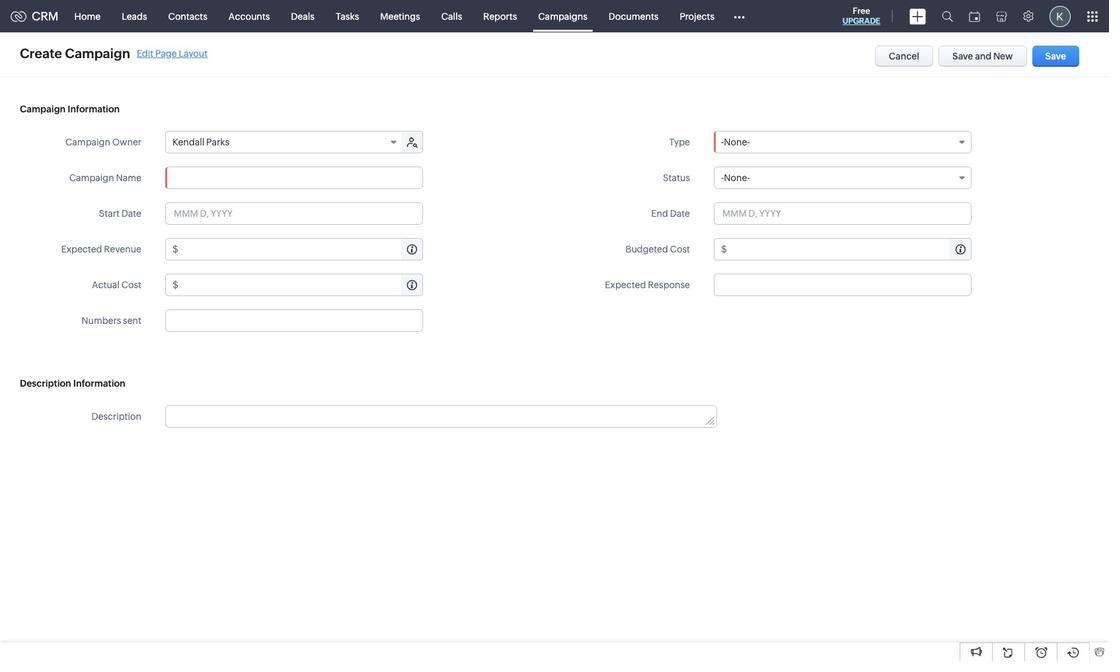 Task type: vqa. For each thing, say whether or not it's contained in the screenshot.
Previous Record icon on the right top of the page
no



Task type: locate. For each thing, give the bounding box(es) containing it.
campaign for campaign name
[[69, 173, 114, 183]]

0 horizontal spatial save
[[953, 51, 974, 62]]

expected down budgeted
[[605, 280, 646, 290]]

-none- for status
[[722, 173, 750, 183]]

reports link
[[473, 0, 528, 32]]

none-
[[724, 137, 750, 147], [724, 173, 750, 183]]

2 mmm d, yyyy text field from the left
[[714, 202, 972, 225]]

date
[[121, 208, 142, 219], [670, 208, 690, 219]]

projects link
[[670, 0, 726, 32]]

0 horizontal spatial date
[[121, 208, 142, 219]]

information
[[68, 104, 120, 114], [73, 378, 125, 389]]

budgeted
[[626, 244, 669, 255]]

campaign left name
[[69, 173, 114, 183]]

mmm d, yyyy text field for start date
[[165, 202, 423, 225]]

save left and
[[953, 51, 974, 62]]

cost for actual cost
[[121, 280, 142, 290]]

expected for expected response
[[605, 280, 646, 290]]

Other Modules field
[[726, 6, 754, 27]]

1 horizontal spatial description
[[92, 411, 142, 422]]

date for end date
[[670, 208, 690, 219]]

2 none- from the top
[[724, 173, 750, 183]]

page
[[155, 48, 177, 59]]

save and new button
[[939, 46, 1027, 67]]

1 horizontal spatial save
[[1046, 51, 1067, 62]]

- right the type
[[722, 137, 724, 147]]

2 - from the top
[[722, 173, 724, 183]]

reports
[[484, 11, 517, 21]]

- right status
[[722, 173, 724, 183]]

expected left revenue
[[61, 244, 102, 255]]

new
[[994, 51, 1014, 62]]

date for start date
[[121, 208, 142, 219]]

parks
[[206, 137, 229, 147]]

accounts link
[[218, 0, 281, 32]]

1 -none- from the top
[[722, 137, 750, 147]]

kendall parks
[[173, 137, 229, 147]]

1 horizontal spatial expected
[[605, 280, 646, 290]]

cancel button
[[875, 46, 934, 67]]

campaign down 'campaign information'
[[65, 137, 110, 147]]

and
[[976, 51, 992, 62]]

1 vertical spatial -none-
[[722, 173, 750, 183]]

None text field
[[180, 274, 423, 296], [165, 310, 423, 332], [166, 406, 717, 427], [180, 274, 423, 296], [165, 310, 423, 332], [166, 406, 717, 427]]

revenue
[[104, 244, 142, 255]]

0 vertical spatial none-
[[724, 137, 750, 147]]

$
[[173, 244, 178, 255], [722, 244, 727, 255], [173, 280, 178, 290]]

information down numbers
[[73, 378, 125, 389]]

calendar image
[[970, 11, 981, 21]]

logo image
[[11, 11, 26, 21]]

contacts link
[[158, 0, 218, 32]]

1 vertical spatial information
[[73, 378, 125, 389]]

None text field
[[165, 167, 423, 189], [180, 239, 423, 260], [729, 239, 972, 260], [714, 274, 972, 296], [165, 167, 423, 189], [180, 239, 423, 260], [729, 239, 972, 260], [714, 274, 972, 296]]

0 vertical spatial -
[[722, 137, 724, 147]]

save for save and new
[[953, 51, 974, 62]]

1 mmm d, yyyy text field from the left
[[165, 202, 423, 225]]

-none- right status
[[722, 173, 750, 183]]

0 horizontal spatial cost
[[121, 280, 142, 290]]

description information
[[20, 378, 125, 389]]

1 vertical spatial -
[[722, 173, 724, 183]]

0 vertical spatial description
[[20, 378, 71, 389]]

contacts
[[168, 11, 208, 21]]

leads link
[[111, 0, 158, 32]]

1 horizontal spatial mmm d, yyyy text field
[[714, 202, 972, 225]]

information for campaign information
[[68, 104, 120, 114]]

mmm d, yyyy text field for end date
[[714, 202, 972, 225]]

1 vertical spatial -none- field
[[714, 167, 972, 189]]

none- right the type
[[724, 137, 750, 147]]

0 vertical spatial -none- field
[[714, 131, 972, 153]]

-none-
[[722, 137, 750, 147], [722, 173, 750, 183]]

kendall
[[173, 137, 205, 147]]

-none- right the type
[[722, 137, 750, 147]]

1 vertical spatial cost
[[121, 280, 142, 290]]

edit page layout link
[[137, 48, 208, 59]]

expected response
[[605, 280, 690, 290]]

end
[[652, 208, 669, 219]]

tasks link
[[325, 0, 370, 32]]

2 date from the left
[[670, 208, 690, 219]]

-None- field
[[714, 131, 972, 153], [714, 167, 972, 189]]

projects
[[680, 11, 715, 21]]

0 vertical spatial information
[[68, 104, 120, 114]]

1 - from the top
[[722, 137, 724, 147]]

save button
[[1033, 46, 1080, 67]]

leads
[[122, 11, 147, 21]]

0 vertical spatial -none-
[[722, 137, 750, 147]]

date right the start
[[121, 208, 142, 219]]

1 vertical spatial expected
[[605, 280, 646, 290]]

save
[[953, 51, 974, 62], [1046, 51, 1067, 62]]

cost right actual
[[121, 280, 142, 290]]

date right end
[[670, 208, 690, 219]]

documents
[[609, 11, 659, 21]]

information up campaign owner
[[68, 104, 120, 114]]

1 date from the left
[[121, 208, 142, 219]]

description for description
[[92, 411, 142, 422]]

0 horizontal spatial expected
[[61, 244, 102, 255]]

0 vertical spatial cost
[[670, 244, 690, 255]]

campaign owner
[[65, 137, 142, 147]]

home
[[74, 11, 101, 21]]

cost
[[670, 244, 690, 255], [121, 280, 142, 290]]

MMM D, YYYY text field
[[165, 202, 423, 225], [714, 202, 972, 225]]

meetings
[[380, 11, 420, 21]]

description
[[20, 378, 71, 389], [92, 411, 142, 422]]

0 horizontal spatial description
[[20, 378, 71, 389]]

cost right budgeted
[[670, 244, 690, 255]]

1 vertical spatial none-
[[724, 173, 750, 183]]

-
[[722, 137, 724, 147], [722, 173, 724, 183]]

1 horizontal spatial cost
[[670, 244, 690, 255]]

save down profile element
[[1046, 51, 1067, 62]]

none- right status
[[724, 173, 750, 183]]

$ for budgeted cost
[[722, 244, 727, 255]]

2 -none- from the top
[[722, 173, 750, 183]]

cost for budgeted cost
[[670, 244, 690, 255]]

1 horizontal spatial date
[[670, 208, 690, 219]]

none- for status
[[724, 173, 750, 183]]

create menu image
[[910, 8, 927, 24]]

2 -none- field from the top
[[714, 167, 972, 189]]

0 horizontal spatial mmm d, yyyy text field
[[165, 202, 423, 225]]

0 vertical spatial expected
[[61, 244, 102, 255]]

2 save from the left
[[1046, 51, 1067, 62]]

create menu element
[[902, 0, 934, 32]]

1 save from the left
[[953, 51, 974, 62]]

expected
[[61, 244, 102, 255], [605, 280, 646, 290]]

1 -none- field from the top
[[714, 131, 972, 153]]

1 vertical spatial description
[[92, 411, 142, 422]]

profile image
[[1050, 6, 1071, 27]]

campaign down create
[[20, 104, 66, 114]]

documents link
[[598, 0, 670, 32]]

1 none- from the top
[[724, 137, 750, 147]]

campaign
[[65, 46, 130, 61], [20, 104, 66, 114], [65, 137, 110, 147], [69, 173, 114, 183]]

actual
[[92, 280, 120, 290]]



Task type: describe. For each thing, give the bounding box(es) containing it.
create
[[20, 46, 62, 61]]

accounts
[[229, 11, 270, 21]]

save and new
[[953, 51, 1014, 62]]

campaign information
[[20, 104, 120, 114]]

cancel
[[889, 51, 920, 62]]

-none- for type
[[722, 137, 750, 147]]

$ for actual cost
[[173, 280, 178, 290]]

- for type
[[722, 137, 724, 147]]

search element
[[934, 0, 962, 32]]

save for save
[[1046, 51, 1067, 62]]

type
[[670, 137, 690, 147]]

free
[[853, 6, 871, 16]]

Kendall Parks field
[[166, 132, 403, 153]]

campaigns
[[539, 11, 588, 21]]

campaigns link
[[528, 0, 598, 32]]

numbers sent
[[81, 315, 142, 326]]

actual cost
[[92, 280, 142, 290]]

crm link
[[11, 9, 59, 23]]

free upgrade
[[843, 6, 881, 26]]

search image
[[942, 11, 954, 22]]

end date
[[652, 208, 690, 219]]

profile element
[[1042, 0, 1079, 32]]

status
[[663, 173, 690, 183]]

start
[[99, 208, 120, 219]]

expected for expected revenue
[[61, 244, 102, 255]]

-none- field for type
[[714, 131, 972, 153]]

calls link
[[431, 0, 473, 32]]

none- for type
[[724, 137, 750, 147]]

response
[[648, 280, 690, 290]]

-none- field for status
[[714, 167, 972, 189]]

home link
[[64, 0, 111, 32]]

edit
[[137, 48, 153, 59]]

$ for expected revenue
[[173, 244, 178, 255]]

deals link
[[281, 0, 325, 32]]

upgrade
[[843, 17, 881, 26]]

campaign for campaign information
[[20, 104, 66, 114]]

layout
[[179, 48, 208, 59]]

campaign for campaign owner
[[65, 137, 110, 147]]

numbers
[[81, 315, 121, 326]]

name
[[116, 173, 142, 183]]

meetings link
[[370, 0, 431, 32]]

owner
[[112, 137, 142, 147]]

crm
[[32, 9, 59, 23]]

start date
[[99, 208, 142, 219]]

information for description information
[[73, 378, 125, 389]]

create campaign edit page layout
[[20, 46, 208, 61]]

campaign down home link
[[65, 46, 130, 61]]

expected revenue
[[61, 244, 142, 255]]

sent
[[123, 315, 142, 326]]

deals
[[291, 11, 315, 21]]

description for description information
[[20, 378, 71, 389]]

- for status
[[722, 173, 724, 183]]

tasks
[[336, 11, 359, 21]]

calls
[[442, 11, 462, 21]]

budgeted cost
[[626, 244, 690, 255]]

campaign name
[[69, 173, 142, 183]]



